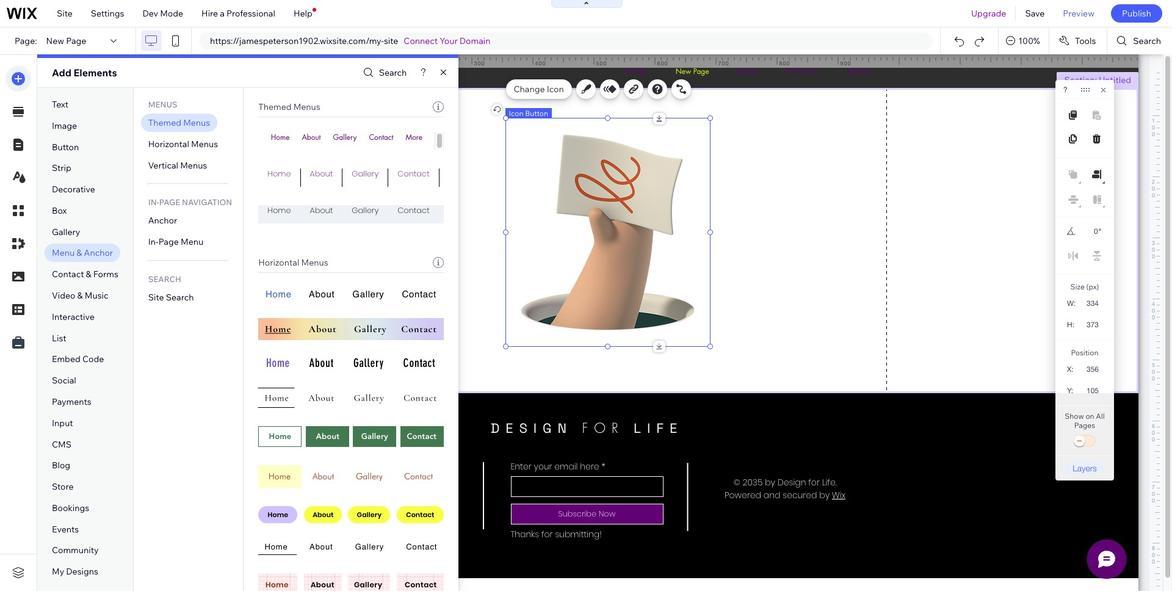 Task type: locate. For each thing, give the bounding box(es) containing it.
2 vertical spatial contact link
[[388, 205, 439, 224]]

icon right change at the top left of page
[[547, 84, 564, 95]]

& for contact
[[86, 269, 91, 280]]

horizontal menus
[[148, 138, 218, 149], [258, 257, 328, 268]]

button down change icon
[[525, 109, 548, 118]]

themed menus
[[258, 101, 320, 112], [148, 117, 210, 128]]

more
[[406, 132, 423, 142], [449, 168, 468, 180], [449, 205, 468, 216]]

0 vertical spatial site
[[57, 8, 73, 19]]

& up contact & forms
[[77, 248, 82, 259]]

0 vertical spatial in-
[[148, 197, 159, 207]]

gallery link for topmost 'about' link's "contact" link
[[327, 132, 363, 151]]

home inside "site" "element"
[[268, 205, 291, 216]]

in- for in-page menu
[[148, 236, 159, 247]]

menu up contact & forms
[[52, 248, 75, 259]]

search up site search
[[148, 274, 181, 284]]

hire a professional
[[202, 8, 275, 19]]

& left forms
[[86, 269, 91, 280]]

new
[[46, 35, 64, 46]]

contact & forms
[[52, 269, 118, 280]]

search down in-page menu
[[166, 292, 194, 303]]

1 vertical spatial anchor
[[84, 248, 113, 259]]

0 horizontal spatial anchor
[[84, 248, 113, 259]]

0 vertical spatial contact link
[[363, 132, 400, 151]]

designs
[[66, 566, 98, 577]]

& for menu
[[77, 248, 82, 259]]

0 vertical spatial gallery link
[[327, 132, 363, 151]]

about
[[302, 132, 321, 142], [310, 168, 333, 180], [310, 205, 333, 216]]

1 vertical spatial button
[[52, 141, 79, 152]]

home link for the middle 'about' link
[[258, 168, 300, 187]]

navigation
[[182, 197, 232, 207]]

search down site on the top of page
[[379, 67, 407, 78]]

1 vertical spatial contact link
[[389, 168, 439, 187]]

mode
[[160, 8, 183, 19]]

themed
[[258, 101, 292, 112], [148, 117, 181, 128]]

& right video
[[77, 290, 83, 301]]

search button
[[1108, 27, 1172, 54], [360, 64, 407, 82]]

1 horizontal spatial anchor
[[148, 215, 177, 226]]

1 vertical spatial more
[[449, 168, 468, 180]]

my
[[52, 566, 64, 577]]

2 in- from the top
[[148, 236, 159, 247]]

gallery link for "contact" link corresponding to 'about' link to the bottom
[[342, 205, 388, 224]]

menus
[[148, 100, 177, 109], [294, 101, 320, 112], [183, 117, 210, 128], [191, 138, 218, 149], [180, 160, 207, 171], [301, 257, 328, 268]]

2 vertical spatial about
[[310, 205, 333, 216]]

cms
[[52, 439, 71, 450]]

(px)
[[1087, 282, 1099, 291]]

on
[[1086, 412, 1095, 421]]

home for topmost 'about' link
[[271, 132, 290, 142]]

0 horizontal spatial search button
[[360, 64, 407, 82]]

new page
[[46, 35, 86, 46]]

site
[[57, 8, 73, 19], [148, 292, 164, 303]]

home for 'about' link to the bottom
[[268, 205, 291, 216]]

0 horizontal spatial site
[[57, 8, 73, 19]]

more inside "site" "element"
[[449, 205, 468, 216]]

anchor up in-page menu
[[148, 215, 177, 226]]

w:
[[1067, 299, 1076, 308]]

contact for "contact" link corresponding to 'about' link to the bottom
[[398, 205, 430, 216]]

gallery inside "site" "element"
[[352, 205, 379, 216]]

700
[[718, 60, 729, 67]]

interactive
[[52, 311, 95, 322]]

page down the in-page navigation
[[159, 236, 179, 247]]

site down in-page menu
[[148, 292, 164, 303]]

None text field
[[1080, 295, 1104, 311]]

icon down change at the top left of page
[[509, 109, 524, 118]]

1 vertical spatial about
[[310, 168, 333, 180]]

1 horizontal spatial search button
[[1108, 27, 1172, 54]]

code
[[82, 354, 104, 365]]

gallery
[[333, 132, 357, 142], [352, 168, 379, 180], [352, 205, 379, 216], [52, 226, 80, 237]]

gallery link
[[327, 132, 363, 151], [343, 168, 388, 187], [342, 205, 388, 224]]

1 horizontal spatial themed menus
[[258, 101, 320, 112]]

2 vertical spatial home link
[[258, 205, 300, 224]]

horizontal
[[148, 138, 189, 149], [258, 257, 299, 268]]

in-
[[148, 197, 159, 207], [148, 236, 159, 247]]

embed
[[52, 354, 80, 365]]

0 vertical spatial button
[[525, 109, 548, 118]]

show on all pages
[[1065, 412, 1105, 430]]

1 in- from the top
[[148, 197, 159, 207]]

home
[[271, 132, 290, 142], [268, 168, 291, 180], [268, 205, 291, 216]]

page right new at the top
[[66, 35, 86, 46]]

add
[[52, 67, 71, 79]]

gallery link for the middle 'about' link's "contact" link
[[343, 168, 388, 187]]

tools
[[1075, 35, 1096, 46]]

button
[[525, 109, 548, 118], [52, 141, 79, 152]]

settings
[[91, 8, 124, 19]]

2 vertical spatial page
[[159, 236, 179, 247]]

0 vertical spatial about link
[[296, 132, 327, 151]]

0 vertical spatial more
[[406, 132, 423, 142]]

home link for 'about' link to the bottom
[[258, 205, 300, 224]]

1 vertical spatial gallery link
[[343, 168, 388, 187]]

0 horizontal spatial horizontal menus
[[148, 138, 218, 149]]

0 horizontal spatial themed menus
[[148, 117, 210, 128]]

None text field
[[1082, 224, 1098, 239], [1081, 316, 1104, 333], [1080, 361, 1104, 377], [1080, 382, 1104, 399], [1082, 224, 1098, 239], [1081, 316, 1104, 333], [1080, 361, 1104, 377], [1080, 382, 1104, 399]]

1 horizontal spatial button
[[525, 109, 548, 118]]

2 vertical spatial &
[[77, 290, 83, 301]]

0 horizontal spatial icon
[[509, 109, 524, 118]]

1 horizontal spatial themed
[[258, 101, 292, 112]]

menu
[[181, 236, 203, 247], [52, 248, 75, 259]]

0 horizontal spatial themed
[[148, 117, 181, 128]]

in- down vertical
[[148, 197, 159, 207]]

page
[[66, 35, 86, 46], [159, 197, 180, 207], [159, 236, 179, 247]]

500
[[596, 60, 607, 67]]

0 vertical spatial &
[[77, 248, 82, 259]]

site for site search
[[148, 292, 164, 303]]

0 horizontal spatial menu
[[52, 248, 75, 259]]

2 vertical spatial home
[[268, 205, 291, 216]]

0 vertical spatial page
[[66, 35, 86, 46]]

0 horizontal spatial button
[[52, 141, 79, 152]]

1 horizontal spatial site
[[148, 292, 164, 303]]

1 vertical spatial site
[[148, 292, 164, 303]]

add elements
[[52, 67, 117, 79]]

menu down the in-page navigation
[[181, 236, 203, 247]]

contact inside "site" "element"
[[398, 205, 430, 216]]

contact
[[369, 132, 394, 142], [398, 168, 430, 180], [398, 205, 430, 216], [52, 269, 84, 280]]

in-page navigation
[[148, 197, 232, 207]]

1 vertical spatial page
[[159, 197, 180, 207]]

1 vertical spatial themed
[[148, 117, 181, 128]]

text
[[52, 99, 68, 110]]

0 vertical spatial horizontal menus
[[148, 138, 218, 149]]

in- down the in-page navigation
[[148, 236, 159, 247]]

page for new page
[[66, 35, 86, 46]]

1 vertical spatial icon
[[509, 109, 524, 118]]

2 vertical spatial more
[[449, 205, 468, 216]]

1 vertical spatial home
[[268, 168, 291, 180]]

search button down the 'publish'
[[1108, 27, 1172, 54]]

change
[[514, 84, 545, 95]]

2 vertical spatial gallery link
[[342, 205, 388, 224]]

0 vertical spatial home link
[[265, 132, 296, 151]]

contact link
[[363, 132, 400, 151], [389, 168, 439, 187], [388, 205, 439, 224]]

x:
[[1067, 365, 1074, 374]]

anchor up forms
[[84, 248, 113, 259]]

900
[[841, 60, 852, 67]]

section: untitled
[[1065, 75, 1132, 85]]

1 horizontal spatial horizontal menus
[[258, 257, 328, 268]]

800
[[780, 60, 791, 67]]

site up new page
[[57, 8, 73, 19]]

about inside "site" "element"
[[310, 205, 333, 216]]

layers
[[1073, 463, 1097, 473]]

icon
[[547, 84, 564, 95], [509, 109, 524, 118]]

search
[[1134, 35, 1161, 46], [379, 67, 407, 78], [148, 274, 181, 284], [166, 292, 194, 303]]

1 vertical spatial about link
[[301, 168, 342, 187]]

0 vertical spatial home
[[271, 132, 290, 142]]

video & music
[[52, 290, 108, 301]]

menu & anchor
[[52, 248, 113, 259]]

elements
[[74, 67, 117, 79]]

1 vertical spatial home link
[[258, 168, 300, 187]]

publish button
[[1111, 4, 1163, 23]]

1 vertical spatial search button
[[360, 64, 407, 82]]

1 vertical spatial horizontal
[[258, 257, 299, 268]]

help
[[294, 8, 313, 19]]

store
[[52, 481, 74, 492]]

search button down site on the top of page
[[360, 64, 407, 82]]

°
[[1099, 227, 1102, 236]]

0 vertical spatial icon
[[547, 84, 564, 95]]

site for site
[[57, 8, 73, 19]]

1 vertical spatial &
[[86, 269, 91, 280]]

switch
[[1073, 433, 1097, 450]]

layers button
[[1066, 462, 1105, 474]]

1 vertical spatial in-
[[148, 236, 159, 247]]

button down the image
[[52, 141, 79, 152]]

site search
[[148, 292, 194, 303]]

save button
[[1016, 0, 1054, 27]]

more for "contact" link corresponding to 'about' link to the bottom
[[449, 205, 468, 216]]

& for video
[[77, 290, 83, 301]]

a
[[220, 8, 225, 19]]

payments
[[52, 396, 91, 407]]

preview button
[[1054, 0, 1104, 27]]

page left navigation
[[159, 197, 180, 207]]

0 vertical spatial horizontal
[[148, 138, 189, 149]]

site
[[384, 35, 398, 46]]



Task type: vqa. For each thing, say whether or not it's contained in the screenshot.
the topmost Hover Repeaters
no



Task type: describe. For each thing, give the bounding box(es) containing it.
contact link for 'about' link to the bottom
[[388, 205, 439, 224]]

section:
[[1065, 75, 1097, 85]]

domain
[[460, 35, 491, 46]]

publish
[[1122, 8, 1152, 19]]

in- for in-page navigation
[[148, 197, 159, 207]]

save
[[1026, 8, 1045, 19]]

preview
[[1063, 8, 1095, 19]]

100%
[[1019, 35, 1041, 46]]

strip
[[52, 163, 71, 174]]

untitled
[[1099, 75, 1132, 85]]

my designs
[[52, 566, 98, 577]]

https://jamespeterson1902.wixsite.com/my-site connect your domain
[[210, 35, 491, 46]]

video
[[52, 290, 75, 301]]

events
[[52, 524, 79, 535]]

hire
[[202, 8, 218, 19]]

change icon
[[514, 84, 564, 95]]

home for the middle 'about' link
[[268, 168, 291, 180]]

your
[[440, 35, 458, 46]]

2 vertical spatial about link
[[300, 205, 342, 224]]

community
[[52, 545, 99, 556]]

0 vertical spatial themed menus
[[258, 101, 320, 112]]

dev mode
[[143, 8, 183, 19]]

contact for the middle 'about' link's "contact" link
[[398, 168, 430, 180]]

1 vertical spatial themed menus
[[148, 117, 210, 128]]

dev
[[143, 8, 158, 19]]

https://jamespeterson1902.wixsite.com/my-
[[210, 35, 384, 46]]

show
[[1065, 412, 1084, 421]]

icon button
[[509, 109, 548, 118]]

connect
[[404, 35, 438, 46]]

1 horizontal spatial icon
[[547, 84, 564, 95]]

1 vertical spatial horizontal menus
[[258, 257, 328, 268]]

input
[[52, 418, 73, 429]]

box
[[52, 205, 67, 216]]

contact link for topmost 'about' link
[[363, 132, 400, 151]]

0 vertical spatial anchor
[[148, 215, 177, 226]]

y:
[[1067, 387, 1074, 395]]

blog
[[52, 460, 70, 471]]

1 horizontal spatial horizontal
[[258, 257, 299, 268]]

all
[[1096, 412, 1105, 421]]

? button
[[1064, 85, 1068, 94]]

contact link for the middle 'about' link
[[389, 168, 439, 187]]

social
[[52, 375, 76, 386]]

100% button
[[999, 27, 1049, 54]]

decorative
[[52, 184, 95, 195]]

site element
[[258, 205, 477, 224]]

0 horizontal spatial horizontal
[[148, 138, 189, 149]]

upgrade
[[972, 8, 1007, 19]]

size (px)
[[1071, 282, 1099, 291]]

h:
[[1067, 321, 1075, 329]]

vertical
[[148, 160, 178, 171]]

400
[[535, 60, 546, 67]]

list
[[52, 333, 66, 344]]

forms
[[93, 269, 118, 280]]

0 vertical spatial themed
[[258, 101, 292, 112]]

embed code
[[52, 354, 104, 365]]

tools button
[[1050, 27, 1107, 54]]

image
[[52, 120, 77, 131]]

search down publish button
[[1134, 35, 1161, 46]]

?
[[1064, 85, 1068, 94]]

0 vertical spatial about
[[302, 132, 321, 142]]

more for the middle 'about' link's "contact" link
[[449, 168, 468, 180]]

home link for topmost 'about' link
[[265, 132, 296, 151]]

more for topmost 'about' link's "contact" link
[[406, 132, 423, 142]]

vertical menus
[[148, 160, 207, 171]]

pages
[[1075, 421, 1096, 430]]

position
[[1071, 348, 1099, 357]]

contact for topmost 'about' link's "contact" link
[[369, 132, 394, 142]]

page for in-page navigation
[[159, 197, 180, 207]]

bookings
[[52, 502, 89, 513]]

300
[[474, 60, 485, 67]]

600
[[657, 60, 668, 67]]

1 horizontal spatial menu
[[181, 236, 203, 247]]

page for in-page menu
[[159, 236, 179, 247]]

in-page menu
[[148, 236, 203, 247]]

professional
[[227, 8, 275, 19]]

size
[[1071, 282, 1085, 291]]

0 vertical spatial search button
[[1108, 27, 1172, 54]]

music
[[85, 290, 108, 301]]



